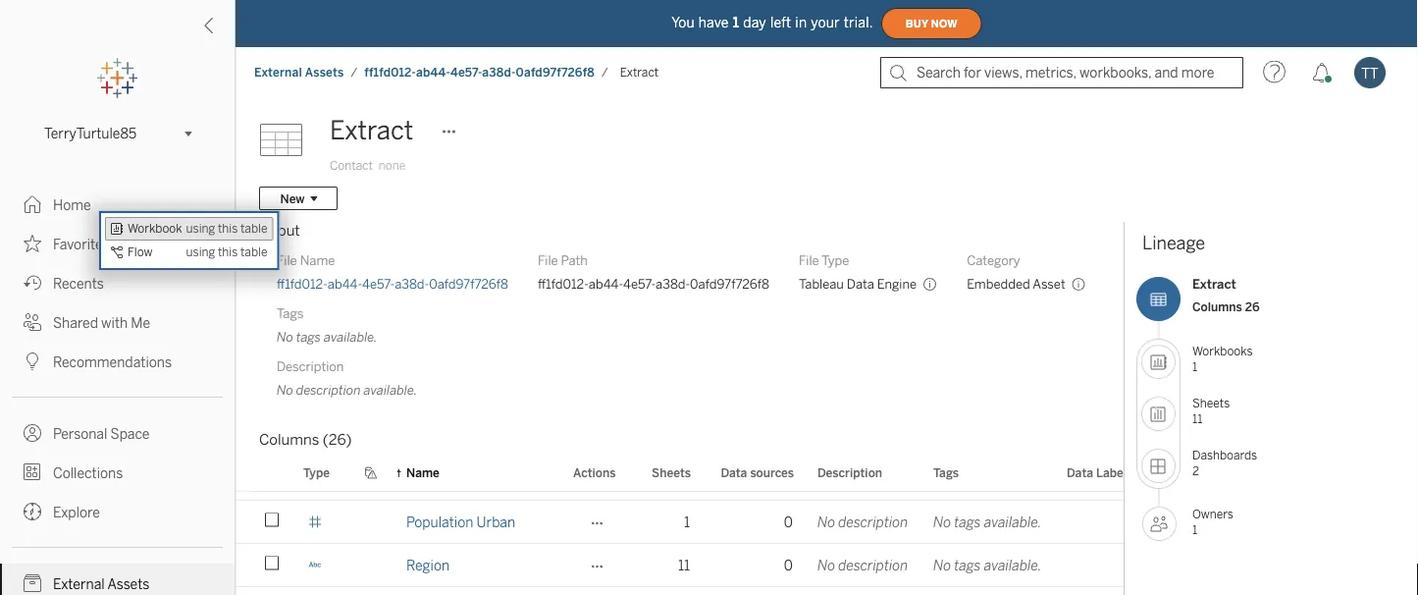 Task type: vqa. For each thing, say whether or not it's contained in the screenshot.
Skip to Content
no



Task type: locate. For each thing, give the bounding box(es) containing it.
name
[[300, 252, 335, 268], [406, 465, 440, 480]]

0 vertical spatial tags
[[277, 305, 304, 321]]

1 vertical spatial population
[[406, 514, 474, 530]]

0 vertical spatial using
[[186, 221, 215, 236]]

0 horizontal spatial file
[[277, 252, 297, 268]]

population for population urban
[[406, 514, 474, 530]]

1 using from the top
[[186, 221, 215, 236]]

2 horizontal spatial ff1fd012-
[[538, 276, 589, 292]]

tags
[[277, 305, 304, 321], [934, 465, 959, 480]]

3
[[682, 471, 690, 487]]

3 no description from the top
[[818, 557, 908, 573]]

none
[[379, 159, 406, 173]]

your
[[811, 14, 840, 31]]

tags for tags no tags available.
[[277, 305, 304, 321]]

integer image down columns (26) in the left of the page
[[308, 472, 322, 486]]

11
[[1193, 411, 1203, 426], [678, 557, 690, 573]]

file down about
[[277, 252, 297, 268]]

sheets
[[1193, 396, 1230, 410], [652, 465, 691, 480]]

1 this from the top
[[218, 221, 238, 236]]

1 vertical spatial this
[[218, 245, 238, 259]]

dashboards
[[1193, 448, 1258, 462]]

0 vertical spatial extract
[[620, 65, 659, 80]]

using up using this table
[[186, 221, 215, 236]]

columns
[[1193, 299, 1243, 314], [259, 431, 319, 449]]

file type
[[799, 252, 850, 268]]

file for file path
[[538, 252, 558, 268]]

0 vertical spatial population
[[406, 471, 474, 487]]

data left labels
[[1067, 465, 1094, 480]]

2 vertical spatial 0
[[784, 557, 793, 573]]

owners 1
[[1193, 507, 1234, 537]]

menu
[[99, 211, 279, 270]]

2 horizontal spatial file
[[799, 252, 819, 268]]

1 vertical spatial assets
[[107, 576, 150, 592]]

0 horizontal spatial type
[[303, 465, 330, 480]]

0 vertical spatial type
[[822, 252, 850, 268]]

using
[[186, 221, 215, 236], [186, 245, 215, 259]]

1 horizontal spatial 11
[[1193, 411, 1203, 426]]

this file type can contain multiple tables. image
[[923, 277, 938, 292]]

2 vertical spatial no description
[[818, 557, 908, 573]]

1 horizontal spatial type
[[822, 252, 850, 268]]

description
[[277, 358, 344, 374], [818, 465, 883, 480]]

3 no tags available. from the top
[[934, 557, 1042, 573]]

description inside 'description no description available.'
[[277, 358, 344, 374]]

this
[[218, 221, 238, 236], [218, 245, 238, 259]]

1 file from the left
[[277, 252, 297, 268]]

workbooks
[[1193, 344, 1253, 358]]

population urban
[[406, 514, 516, 530]]

1 inside row group
[[684, 514, 690, 530]]

1 horizontal spatial external
[[254, 65, 302, 80]]

1 table from the top
[[241, 221, 268, 236]]

description inside grid
[[818, 465, 883, 480]]

/ up contact
[[351, 65, 358, 80]]

a38d- inside file name ff1fd012-ab44-4e57-a38d-0afd97f726f8
[[395, 276, 429, 292]]

real image up 'description no description available.' at the left bottom of the page
[[308, 342, 322, 356]]

sheets right actions on the bottom
[[652, 465, 691, 480]]

population total link
[[406, 458, 507, 500]]

row
[[236, 0, 1252, 26], [236, 458, 1252, 501], [236, 501, 1363, 546], [236, 544, 1363, 589], [236, 587, 1363, 595]]

2 horizontal spatial 0afd97f726f8
[[690, 276, 770, 292]]

collections
[[53, 465, 123, 481]]

real image
[[308, 342, 322, 356], [308, 385, 322, 399]]

1 vertical spatial 11
[[678, 557, 690, 573]]

1 down 3
[[684, 514, 690, 530]]

external assets link up table image
[[253, 64, 345, 81]]

contact none
[[330, 159, 406, 173]]

1 horizontal spatial name
[[406, 465, 440, 480]]

1 vertical spatial no tags available.
[[934, 514, 1042, 530]]

2 horizontal spatial extract
[[1193, 276, 1237, 292]]

personal space
[[53, 426, 150, 442]]

1 vertical spatial description
[[818, 465, 883, 480]]

engine
[[878, 276, 917, 292]]

favorites link
[[0, 224, 235, 263]]

name up "population urban" link
[[406, 465, 440, 480]]

1 horizontal spatial columns
[[1193, 299, 1243, 314]]

column header
[[247, 455, 292, 491]]

trial.
[[844, 14, 874, 31]]

data sources
[[721, 465, 794, 480]]

0 vertical spatial columns
[[1193, 299, 1243, 314]]

type inside grid
[[303, 465, 330, 480]]

available. inside tags no tags available.
[[324, 329, 378, 345]]

this down workbook using this table
[[218, 245, 238, 259]]

description right sources
[[818, 465, 883, 480]]

0 horizontal spatial columns
[[259, 431, 319, 449]]

type
[[822, 252, 850, 268], [303, 465, 330, 480]]

1 vertical spatial real image
[[308, 385, 322, 399]]

extract
[[620, 65, 659, 80], [330, 115, 414, 146], [1193, 276, 1237, 292]]

4e57- inside file path ff1fd012-ab44-4e57-a38d-0afd97f726f8
[[624, 276, 656, 292]]

real image up columns (26) in the left of the page
[[308, 385, 322, 399]]

2 horizontal spatial ab44-
[[589, 276, 624, 292]]

table
[[241, 221, 268, 236], [241, 245, 268, 259]]

2 real image from the top
[[308, 515, 322, 529]]

2 horizontal spatial a38d-
[[656, 276, 690, 292]]

4e57- inside file name ff1fd012-ab44-4e57-a38d-0afd97f726f8
[[362, 276, 395, 292]]

ff1fd012- up none
[[365, 65, 416, 80]]

no description
[[818, 471, 908, 487], [818, 514, 908, 530], [818, 557, 908, 573]]

2 / from the left
[[602, 65, 609, 80]]

tags for tags
[[934, 465, 959, 480]]

0 for 1
[[784, 514, 793, 530]]

1 horizontal spatial ff1fd012-
[[365, 65, 416, 80]]

2 population from the top
[[406, 514, 474, 530]]

a38d-
[[482, 65, 516, 80], [395, 276, 429, 292], [656, 276, 690, 292]]

1 vertical spatial sheets
[[652, 465, 691, 480]]

population up "population urban" link
[[406, 471, 474, 487]]

1 no description from the top
[[818, 471, 908, 487]]

grid
[[236, 0, 1363, 595]]

row group
[[236, 0, 1252, 458], [236, 458, 1363, 595]]

0 horizontal spatial ff1fd012-
[[277, 276, 328, 292]]

space
[[111, 426, 150, 442]]

sheets down the workbooks 1
[[1193, 396, 1230, 410]]

1 horizontal spatial sheets
[[1193, 396, 1230, 410]]

no description for 1
[[818, 514, 908, 530]]

external inside main navigation. press the up and down arrow keys to access links. element
[[53, 576, 105, 592]]

no
[[277, 329, 293, 345], [277, 382, 293, 398], [818, 471, 836, 487], [934, 471, 952, 487], [818, 514, 836, 530], [934, 514, 952, 530], [818, 557, 836, 573], [934, 557, 952, 573]]

ab44- inside file path ff1fd012-ab44-4e57-a38d-0afd97f726f8
[[589, 276, 624, 292]]

string image
[[308, 40, 322, 54], [308, 558, 322, 572]]

1 horizontal spatial description
[[818, 465, 883, 480]]

2 horizontal spatial data
[[1067, 465, 1094, 480]]

tags no tags available.
[[277, 305, 378, 345]]

urban
[[477, 514, 516, 530]]

1 vertical spatial real image
[[308, 515, 322, 529]]

assets up table image
[[305, 65, 344, 80]]

2 string image from the top
[[308, 558, 322, 572]]

2 0 from the top
[[784, 514, 793, 530]]

1 horizontal spatial ab44-
[[416, 65, 451, 80]]

0afd97f726f8 inside file path ff1fd012-ab44-4e57-a38d-0afd97f726f8
[[690, 276, 770, 292]]

2 row from the top
[[236, 458, 1252, 501]]

type up tableau
[[822, 252, 850, 268]]

0 horizontal spatial external
[[53, 576, 105, 592]]

0 vertical spatial string image
[[308, 40, 322, 54]]

with
[[101, 315, 128, 331]]

0 horizontal spatial sheets
[[652, 465, 691, 480]]

assets inside main navigation. press the up and down arrow keys to access links. element
[[107, 576, 150, 592]]

1 population from the top
[[406, 471, 474, 487]]

0 horizontal spatial ab44-
[[328, 276, 362, 292]]

3 integer image from the top
[[308, 472, 322, 486]]

workbooks 1
[[1193, 344, 1253, 374]]

0 horizontal spatial 11
[[678, 557, 690, 573]]

ff1fd012- for file path
[[538, 276, 589, 292]]

0 horizontal spatial 0afd97f726f8
[[429, 276, 509, 292]]

ff1fd012- inside file path ff1fd012-ab44-4e57-a38d-0afd97f726f8
[[538, 276, 589, 292]]

1 / from the left
[[351, 65, 358, 80]]

data
[[847, 276, 875, 292], [721, 465, 748, 480], [1067, 465, 1094, 480]]

real image down columns (26) in the left of the page
[[308, 515, 322, 529]]

0 vertical spatial table
[[241, 221, 268, 236]]

2 horizontal spatial 4e57-
[[624, 276, 656, 292]]

0 vertical spatial external
[[254, 65, 302, 80]]

0 horizontal spatial name
[[300, 252, 335, 268]]

population urban link
[[406, 501, 516, 543]]

tableau data engine
[[799, 276, 917, 292]]

using down workbook using this table
[[186, 245, 215, 259]]

file for file name
[[277, 252, 297, 268]]

description for description
[[818, 465, 883, 480]]

favorites
[[53, 236, 110, 252]]

0afd97f726f8 inside file name ff1fd012-ab44-4e57-a38d-0afd97f726f8
[[429, 276, 509, 292]]

1 vertical spatial extract
[[330, 115, 414, 146]]

data for data sources
[[721, 465, 748, 480]]

/ left extract element
[[602, 65, 609, 80]]

collections link
[[0, 453, 235, 492]]

a38d- for file name ff1fd012-ab44-4e57-a38d-0afd97f726f8
[[395, 276, 429, 292]]

explore
[[53, 504, 100, 520]]

columns left 26
[[1193, 299, 1243, 314]]

dashboards image
[[1142, 449, 1176, 483]]

ff1fd012- up tags no tags available.
[[277, 276, 328, 292]]

available.
[[324, 329, 378, 345], [364, 382, 417, 398], [984, 471, 1042, 487], [984, 514, 1042, 530], [984, 557, 1042, 573]]

ff1fd012- down path
[[538, 276, 589, 292]]

type down columns (26) in the left of the page
[[303, 465, 330, 480]]

0
[[784, 471, 793, 487], [784, 514, 793, 530], [784, 557, 793, 573]]

population
[[406, 471, 474, 487], [406, 514, 474, 530]]

4 row from the top
[[236, 544, 1363, 589]]

this table or file is embedded in the published asset on the server, and you can't create a new workbook from it. files embedded in workbooks aren't shared with other tableau site users. image
[[1072, 277, 1087, 292]]

integer image down new popup button
[[308, 213, 322, 226]]

real image left (26)
[[308, 429, 322, 442]]

tags inside tags no tags available.
[[277, 305, 304, 321]]

file left path
[[538, 252, 558, 268]]

integer image
[[308, 213, 322, 226], [308, 256, 322, 270], [308, 472, 322, 486]]

this up using this table
[[218, 221, 238, 236]]

2 using from the top
[[186, 245, 215, 259]]

2 no tags available. from the top
[[934, 514, 1042, 530]]

1 no tags available. from the top
[[934, 471, 1042, 487]]

1 horizontal spatial /
[[602, 65, 609, 80]]

2 vertical spatial no tags available.
[[934, 557, 1042, 573]]

assets for external assets / ff1fd012-ab44-4e57-a38d-0afd97f726f8 /
[[305, 65, 344, 80]]

1 left "day"
[[733, 14, 739, 31]]

menu item
[[105, 217, 273, 241]]

1 row from the top
[[236, 0, 1252, 26]]

/
[[351, 65, 358, 80], [602, 65, 609, 80]]

name down about
[[300, 252, 335, 268]]

buy now button
[[881, 8, 983, 39]]

ff1fd012-
[[365, 65, 416, 80], [277, 276, 328, 292], [538, 276, 589, 292]]

11 right sheets icon
[[1193, 411, 1203, 426]]

0 vertical spatial sheets
[[1193, 396, 1230, 410]]

workbook
[[128, 221, 182, 236]]

0 vertical spatial integer image
[[308, 213, 322, 226]]

1 horizontal spatial tags
[[934, 465, 959, 480]]

row containing population total
[[236, 458, 1252, 501]]

1 vertical spatial no description
[[818, 514, 908, 530]]

terryturtule85 button
[[36, 122, 198, 145]]

population up the region 'link'
[[406, 514, 474, 530]]

you have 1 day left in your trial.
[[672, 14, 874, 31]]

1 vertical spatial ff1fd012-ab44-4e57-a38d-0afd97f726f8 link
[[277, 275, 509, 293]]

1 vertical spatial columns
[[259, 431, 319, 449]]

left
[[771, 14, 792, 31]]

table up using this table
[[241, 221, 268, 236]]

11 inside sheets 11
[[1193, 411, 1203, 426]]

2 no description from the top
[[818, 514, 908, 530]]

3 file from the left
[[799, 252, 819, 268]]

ab44-
[[416, 65, 451, 80], [328, 276, 362, 292], [589, 276, 624, 292]]

home link
[[0, 185, 235, 224]]

11 down 3
[[678, 557, 690, 573]]

2 file from the left
[[538, 252, 558, 268]]

1 vertical spatial table
[[241, 245, 268, 259]]

no inside 'description no description available.'
[[277, 382, 293, 398]]

0afd97f726f8
[[516, 65, 595, 80], [429, 276, 509, 292], [690, 276, 770, 292]]

1 vertical spatial external
[[53, 576, 105, 592]]

1 vertical spatial external assets link
[[0, 564, 235, 595]]

data left engine
[[847, 276, 875, 292]]

navigation panel element
[[0, 59, 235, 595]]

1 horizontal spatial file
[[538, 252, 558, 268]]

table down about
[[241, 245, 268, 259]]

region link
[[406, 544, 450, 586]]

0 vertical spatial name
[[300, 252, 335, 268]]

0 vertical spatial real image
[[308, 429, 322, 442]]

0 vertical spatial 0
[[784, 471, 793, 487]]

shared with me link
[[0, 302, 235, 342]]

file inside file name ff1fd012-ab44-4e57-a38d-0afd97f726f8
[[277, 252, 297, 268]]

1 horizontal spatial extract
[[620, 65, 659, 80]]

description
[[296, 382, 361, 398], [839, 471, 908, 487], [839, 514, 908, 530], [839, 557, 908, 573]]

0 vertical spatial real image
[[308, 342, 322, 356]]

integer image up tags no tags available.
[[308, 256, 322, 270]]

1 down the workbooks
[[1193, 359, 1198, 374]]

0 horizontal spatial /
[[351, 65, 358, 80]]

1 vertical spatial using
[[186, 245, 215, 259]]

1 vertical spatial 0
[[784, 514, 793, 530]]

0 horizontal spatial description
[[277, 358, 344, 374]]

1 horizontal spatial assets
[[305, 65, 344, 80]]

2 this from the top
[[218, 245, 238, 259]]

3 row from the top
[[236, 501, 1363, 546]]

file up tableau
[[799, 252, 819, 268]]

data left sources
[[721, 465, 748, 480]]

0 vertical spatial no description
[[818, 471, 908, 487]]

sheets for sheets 11
[[1193, 396, 1230, 410]]

embedded asset
[[967, 276, 1066, 292]]

row group containing population total
[[236, 458, 1363, 595]]

external down explore
[[53, 576, 105, 592]]

0 horizontal spatial 4e57-
[[362, 276, 395, 292]]

3 0 from the top
[[784, 557, 793, 573]]

1 down owners
[[1193, 522, 1198, 537]]

a38d- inside file path ff1fd012-ab44-4e57-a38d-0afd97f726f8
[[656, 276, 690, 292]]

external assets link down explore "link"
[[0, 564, 235, 595]]

1 vertical spatial name
[[406, 465, 440, 480]]

assets down explore "link"
[[107, 576, 150, 592]]

external assets link
[[253, 64, 345, 81], [0, 564, 235, 595]]

26
[[1246, 299, 1260, 314]]

2 vertical spatial integer image
[[308, 472, 322, 486]]

population for population total
[[406, 471, 474, 487]]

workbooks image
[[1142, 345, 1176, 379]]

ab44- inside file name ff1fd012-ab44-4e57-a38d-0afd97f726f8
[[328, 276, 362, 292]]

description down tags no tags available.
[[277, 358, 344, 374]]

1 inside the workbooks 1
[[1193, 359, 1198, 374]]

columns left (26)
[[259, 431, 319, 449]]

0 vertical spatial this
[[218, 221, 238, 236]]

external up table image
[[254, 65, 302, 80]]

0 vertical spatial no tags available.
[[934, 471, 1042, 487]]

0 vertical spatial assets
[[305, 65, 344, 80]]

0 horizontal spatial data
[[721, 465, 748, 480]]

2 row group from the top
[[236, 458, 1363, 595]]

1 vertical spatial tags
[[934, 465, 959, 480]]

1 vertical spatial string image
[[308, 558, 322, 572]]

4e57- for file name ff1fd012-ab44-4e57-a38d-0afd97f726f8
[[362, 276, 395, 292]]

ff1fd012- inside file name ff1fd012-ab44-4e57-a38d-0afd97f726f8
[[277, 276, 328, 292]]

0 vertical spatial 11
[[1193, 411, 1203, 426]]

1 vertical spatial type
[[303, 465, 330, 480]]

0 horizontal spatial a38d-
[[395, 276, 429, 292]]

1 0 from the top
[[784, 471, 793, 487]]

using inside menu item
[[186, 221, 215, 236]]

workbook using this table
[[128, 221, 268, 236]]

0 vertical spatial description
[[277, 358, 344, 374]]

1 vertical spatial integer image
[[308, 256, 322, 270]]

name inside file name ff1fd012-ab44-4e57-a38d-0afd97f726f8
[[300, 252, 335, 268]]

0 horizontal spatial tags
[[277, 305, 304, 321]]

home
[[53, 197, 91, 213]]

2 vertical spatial extract
[[1193, 276, 1237, 292]]

tags inside tags no tags available.
[[296, 329, 321, 345]]

ff1fd012-ab44-4e57-a38d-0afd97f726f8 link
[[364, 64, 596, 81], [277, 275, 509, 293]]

real image
[[308, 429, 322, 442], [308, 515, 322, 529]]

shared
[[53, 315, 98, 331]]

file inside file path ff1fd012-ab44-4e57-a38d-0afd97f726f8
[[538, 252, 558, 268]]

1 horizontal spatial external assets link
[[253, 64, 345, 81]]

data for data labels
[[1067, 465, 1094, 480]]

tags
[[296, 329, 321, 345], [955, 471, 981, 487], [955, 514, 981, 530], [955, 557, 981, 573]]

columns (26)
[[259, 431, 352, 449]]

0 horizontal spatial assets
[[107, 576, 150, 592]]



Task type: describe. For each thing, give the bounding box(es) containing it.
buy now
[[906, 17, 958, 30]]

population total
[[406, 471, 507, 487]]

recents
[[53, 275, 104, 292]]

sheets for sheets
[[652, 465, 691, 480]]

menu item containing workbook
[[105, 217, 273, 241]]

extract columns 26
[[1193, 276, 1260, 314]]

extract inside the extract columns 26
[[1193, 276, 1237, 292]]

sheets 11
[[1193, 396, 1230, 426]]

columns inside the extract columns 26
[[1193, 299, 1243, 314]]

2 real image from the top
[[308, 385, 322, 399]]

5 row from the top
[[236, 587, 1363, 595]]

grid containing population total
[[236, 0, 1363, 595]]

external assets
[[53, 576, 150, 592]]

1 string image from the top
[[308, 40, 322, 54]]

sheets image
[[1142, 397, 1176, 431]]

explore link
[[0, 492, 235, 531]]

1 real image from the top
[[308, 342, 322, 356]]

you
[[672, 14, 695, 31]]

owners image
[[1143, 507, 1177, 541]]

1 row group from the top
[[236, 0, 1252, 458]]

extract element
[[614, 65, 665, 80]]

1 real image from the top
[[308, 429, 322, 442]]

0 vertical spatial ff1fd012-ab44-4e57-a38d-0afd97f726f8 link
[[364, 64, 596, 81]]

0 horizontal spatial extract
[[330, 115, 414, 146]]

external for external assets
[[53, 576, 105, 592]]

1 horizontal spatial data
[[847, 276, 875, 292]]

recommendations
[[53, 354, 172, 370]]

2
[[1193, 463, 1200, 478]]

total
[[476, 471, 507, 487]]

description for description no description available.
[[277, 358, 344, 374]]

dashboards 2
[[1193, 448, 1258, 478]]

a38d- for file path ff1fd012-ab44-4e57-a38d-0afd97f726f8
[[656, 276, 690, 292]]

actions
[[573, 465, 616, 480]]

2 table from the top
[[241, 245, 268, 259]]

about
[[259, 222, 300, 240]]

region
[[406, 557, 450, 573]]

now
[[932, 17, 958, 30]]

2 integer image from the top
[[308, 256, 322, 270]]

assets for external assets
[[107, 576, 150, 592]]

row containing population urban
[[236, 501, 1363, 546]]

file name ff1fd012-ab44-4e57-a38d-0afd97f726f8
[[277, 252, 509, 292]]

ff1fd012- for file name
[[277, 276, 328, 292]]

tableau
[[799, 276, 844, 292]]

row inside row group
[[236, 458, 1252, 501]]

data labels
[[1067, 465, 1133, 480]]

buy
[[906, 17, 929, 30]]

contact
[[330, 159, 373, 173]]

terryturtule85
[[44, 125, 137, 142]]

columns image
[[1137, 277, 1181, 321]]

available. inside 'description no description available.'
[[364, 382, 417, 398]]

personal space link
[[0, 413, 235, 453]]

integer image inside row
[[308, 472, 322, 486]]

new button
[[259, 187, 338, 210]]

file path ff1fd012-ab44-4e57-a38d-0afd97f726f8
[[538, 252, 770, 292]]

no tags available. for 11
[[934, 557, 1042, 573]]

shared with me
[[53, 315, 150, 331]]

table image
[[259, 111, 318, 170]]

new
[[280, 191, 305, 205]]

(26)
[[323, 431, 352, 449]]

1 integer image from the top
[[308, 213, 322, 226]]

flow
[[128, 245, 153, 259]]

menu containing workbook
[[99, 211, 279, 270]]

column header inside grid
[[247, 455, 292, 491]]

0 for 11
[[784, 557, 793, 573]]

description inside 'description no description available.'
[[296, 382, 361, 398]]

using this table
[[186, 245, 268, 259]]

table inside menu item
[[241, 221, 268, 236]]

4e57- for file path ff1fd012-ab44-4e57-a38d-0afd97f726f8
[[624, 276, 656, 292]]

ab44- for file name ff1fd012-ab44-4e57-a38d-0afd97f726f8
[[328, 276, 362, 292]]

0afd97f726f8 for file name ff1fd012-ab44-4e57-a38d-0afd97f726f8
[[429, 276, 509, 292]]

embedded
[[967, 276, 1031, 292]]

1 inside owners 1
[[1193, 522, 1198, 537]]

lineage
[[1143, 233, 1206, 254]]

Search for views, metrics, workbooks, and more text field
[[881, 57, 1244, 88]]

description no description available.
[[277, 358, 417, 398]]

external assets / ff1fd012-ab44-4e57-a38d-0afd97f726f8 /
[[254, 65, 609, 80]]

name inside grid
[[406, 465, 440, 480]]

no tags available. for 1
[[934, 514, 1042, 530]]

ab44- for file path ff1fd012-ab44-4e57-a38d-0afd97f726f8
[[589, 276, 624, 292]]

external for external assets / ff1fd012-ab44-4e57-a38d-0afd97f726f8 /
[[254, 65, 302, 80]]

have
[[699, 14, 729, 31]]

no inside tags no tags available.
[[277, 329, 293, 345]]

category
[[967, 252, 1021, 268]]

asset
[[1033, 276, 1066, 292]]

in
[[796, 14, 807, 31]]

0 vertical spatial external assets link
[[253, 64, 345, 81]]

recents link
[[0, 263, 235, 302]]

no description for 11
[[818, 557, 908, 573]]

sources
[[751, 465, 794, 480]]

personal
[[53, 426, 107, 442]]

day
[[743, 14, 767, 31]]

path
[[561, 252, 588, 268]]

recommendations link
[[0, 342, 235, 381]]

1 horizontal spatial a38d-
[[482, 65, 516, 80]]

owners
[[1193, 507, 1234, 521]]

1 horizontal spatial 0afd97f726f8
[[516, 65, 595, 80]]

me
[[131, 315, 150, 331]]

0 horizontal spatial external assets link
[[0, 564, 235, 595]]

main navigation. press the up and down arrow keys to access links. element
[[0, 185, 235, 595]]

labels
[[1097, 465, 1133, 480]]

row containing region
[[236, 544, 1363, 589]]

0afd97f726f8 for file path ff1fd012-ab44-4e57-a38d-0afd97f726f8
[[690, 276, 770, 292]]

1 horizontal spatial 4e57-
[[451, 65, 482, 80]]



